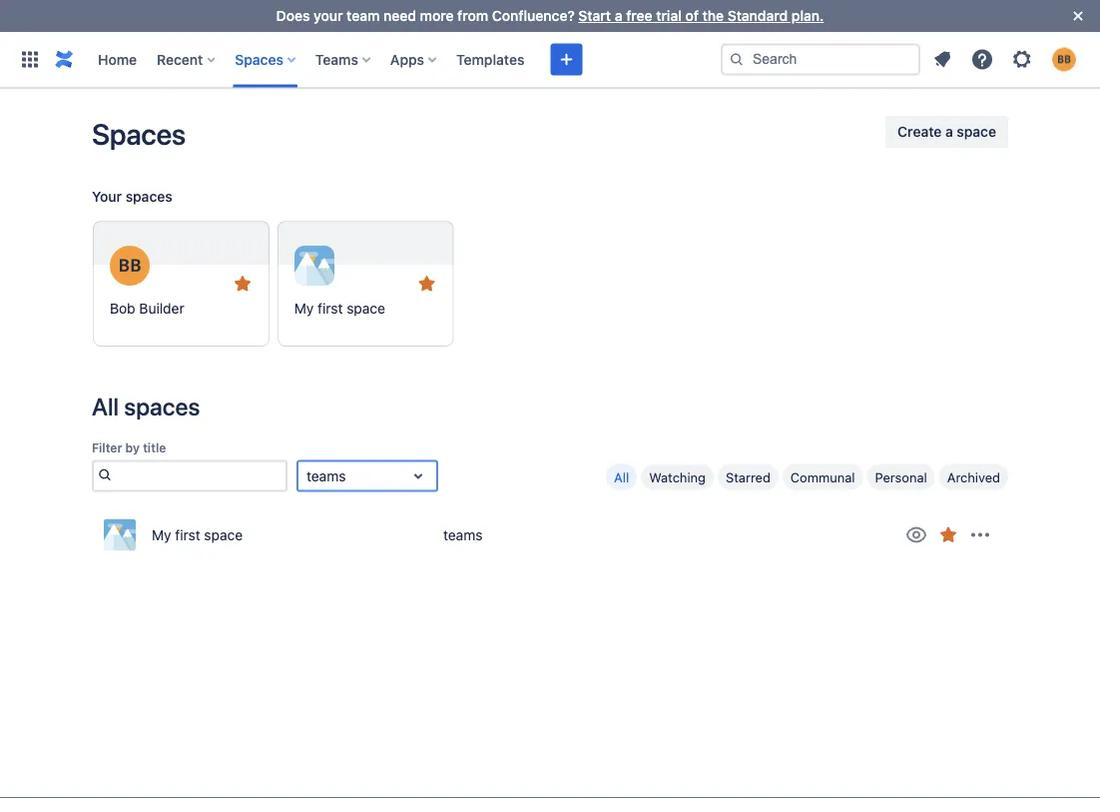 Task type: describe. For each thing, give the bounding box(es) containing it.
archived button
[[940, 464, 1009, 490]]

confluence?
[[492, 7, 575, 24]]

confluence image
[[52, 47, 76, 71]]

create a space button
[[886, 116, 1009, 148]]

all for all spaces
[[92, 393, 119, 421]]

spaces for all spaces
[[124, 393, 200, 421]]

my first space inside all spaces region
[[152, 526, 243, 543]]

watching button
[[642, 464, 714, 490]]

my first space link
[[278, 221, 454, 347]]

search image
[[94, 462, 115, 486]]

templates link
[[451, 43, 531, 75]]

start
[[579, 7, 612, 24]]

recent button
[[151, 43, 223, 75]]

create image
[[555, 47, 579, 71]]

your
[[314, 7, 343, 24]]

1 vertical spatial spaces
[[92, 117, 186, 151]]

my inside all spaces region
[[152, 526, 171, 543]]

apps
[[391, 51, 425, 67]]

teams inside button
[[444, 527, 483, 543]]

title
[[143, 441, 166, 455]]

free
[[627, 7, 653, 24]]

0 horizontal spatial a
[[615, 7, 623, 24]]

first inside all spaces region
[[175, 526, 200, 543]]

more
[[420, 7, 454, 24]]

communal
[[791, 469, 856, 484]]

team
[[347, 7, 380, 24]]

starred image
[[231, 272, 255, 296]]

create
[[898, 123, 942, 140]]

your spaces region
[[92, 181, 1009, 363]]

space inside region
[[347, 300, 386, 317]]

teams button
[[310, 43, 379, 75]]

communal button
[[783, 464, 864, 490]]

does
[[276, 7, 310, 24]]

filter
[[92, 441, 122, 455]]

home link
[[92, 43, 143, 75]]

does your team need more from confluence? start a free trial of the standard plan.
[[276, 7, 825, 24]]

a inside popup button
[[946, 123, 954, 140]]

builder
[[139, 300, 184, 317]]

space inside popup button
[[958, 123, 997, 140]]

global element
[[12, 31, 721, 87]]

0 vertical spatial teams
[[307, 467, 346, 484]]

space inside region
[[204, 526, 243, 543]]



Task type: vqa. For each thing, say whether or not it's contained in the screenshot.
right first
yes



Task type: locate. For each thing, give the bounding box(es) containing it.
0 horizontal spatial teams
[[307, 467, 346, 484]]

1 vertical spatial space
[[347, 300, 386, 317]]

teams
[[316, 51, 359, 67]]

confluence image
[[52, 47, 76, 71]]

0 vertical spatial spaces
[[126, 188, 173, 205]]

your
[[92, 188, 122, 205]]

appswitcher icon image
[[18, 47, 42, 71]]

close image
[[1067, 4, 1091, 28]]

Filter by title field
[[115, 462, 286, 490]]

settings icon image
[[1011, 47, 1035, 71]]

create a space
[[898, 123, 997, 140]]

all button
[[606, 464, 638, 490]]

bob
[[110, 300, 135, 317]]

0 horizontal spatial my first space
[[152, 526, 243, 543]]

more actions image
[[969, 523, 993, 547]]

0 vertical spatial spaces
[[235, 51, 284, 67]]

by
[[125, 441, 140, 455]]

my
[[295, 300, 314, 317], [152, 526, 171, 543]]

0 horizontal spatial space
[[204, 526, 243, 543]]

your spaces
[[92, 188, 173, 205]]

0 horizontal spatial all
[[92, 393, 119, 421]]

personal button
[[868, 464, 936, 490]]

banner containing home
[[0, 31, 1101, 88]]

0 vertical spatial a
[[615, 7, 623, 24]]

1 horizontal spatial my
[[295, 300, 314, 317]]

all up filter
[[92, 393, 119, 421]]

banner
[[0, 31, 1101, 88]]

trial
[[657, 7, 682, 24]]

personal
[[876, 469, 928, 484]]

apps button
[[385, 43, 445, 75]]

1 horizontal spatial a
[[946, 123, 954, 140]]

all spaces
[[92, 393, 200, 421]]

spaces down does
[[235, 51, 284, 67]]

open image
[[407, 464, 431, 488]]

spaces up your spaces
[[92, 117, 186, 151]]

unstar this space image
[[937, 523, 961, 547]]

spaces for your spaces
[[126, 188, 173, 205]]

filter by title
[[92, 441, 166, 455]]

all spaces region
[[92, 390, 1009, 561]]

of
[[686, 7, 699, 24]]

first
[[318, 300, 343, 317], [175, 526, 200, 543]]

spaces right your at the top left of the page
[[126, 188, 173, 205]]

space
[[958, 123, 997, 140], [347, 300, 386, 317], [204, 526, 243, 543]]

bob builder
[[110, 300, 184, 317]]

recent
[[157, 51, 203, 67]]

teams
[[307, 467, 346, 484], [444, 527, 483, 543]]

my inside your spaces region
[[295, 300, 314, 317]]

all
[[92, 393, 119, 421], [614, 469, 630, 484]]

from
[[458, 7, 489, 24]]

spaces inside popup button
[[235, 51, 284, 67]]

home
[[98, 51, 137, 67]]

need
[[384, 7, 417, 24]]

help icon image
[[971, 47, 995, 71]]

1 vertical spatial my
[[152, 526, 171, 543]]

spaces
[[235, 51, 284, 67], [92, 117, 186, 151]]

spaces inside region
[[124, 393, 200, 421]]

1 horizontal spatial teams
[[444, 527, 483, 543]]

1 horizontal spatial first
[[318, 300, 343, 317]]

templates
[[457, 51, 525, 67]]

spaces up title at the bottom of page
[[124, 393, 200, 421]]

starred image
[[415, 272, 439, 296]]

start a free trial of the standard plan. link
[[579, 7, 825, 24]]

1 vertical spatial a
[[946, 123, 954, 140]]

1 vertical spatial teams
[[444, 527, 483, 543]]

a left free
[[615, 7, 623, 24]]

1 vertical spatial first
[[175, 526, 200, 543]]

starred
[[726, 469, 771, 484]]

1 horizontal spatial my first space
[[295, 300, 386, 317]]

all inside button
[[614, 469, 630, 484]]

my first space
[[295, 300, 386, 317], [152, 526, 243, 543]]

starred button
[[718, 464, 779, 490]]

2 horizontal spatial space
[[958, 123, 997, 140]]

a right create
[[946, 123, 954, 140]]

archived
[[948, 469, 1001, 484]]

2 vertical spatial space
[[204, 526, 243, 543]]

0 horizontal spatial first
[[175, 526, 200, 543]]

watch image
[[905, 523, 929, 547]]

a
[[615, 7, 623, 24], [946, 123, 954, 140]]

your profile and preferences image
[[1053, 47, 1077, 71]]

teams button
[[438, 525, 489, 545]]

first inside your spaces region
[[318, 300, 343, 317]]

bob builder link
[[93, 221, 270, 347]]

spaces inside region
[[126, 188, 173, 205]]

1 vertical spatial my first space
[[152, 526, 243, 543]]

0 horizontal spatial spaces
[[92, 117, 186, 151]]

0 vertical spatial first
[[318, 300, 343, 317]]

1 vertical spatial all
[[614, 469, 630, 484]]

1 horizontal spatial spaces
[[235, 51, 284, 67]]

0 vertical spatial my first space
[[295, 300, 386, 317]]

watching
[[650, 469, 706, 484]]

all for all
[[614, 469, 630, 484]]

1 horizontal spatial space
[[347, 300, 386, 317]]

0 vertical spatial space
[[958, 123, 997, 140]]

Search field
[[721, 43, 921, 75]]

notification icon image
[[931, 47, 955, 71]]

0 vertical spatial all
[[92, 393, 119, 421]]

plan.
[[792, 7, 825, 24]]

the
[[703, 7, 724, 24]]

spaces
[[126, 188, 173, 205], [124, 393, 200, 421]]

0 vertical spatial my
[[295, 300, 314, 317]]

0 horizontal spatial my
[[152, 526, 171, 543]]

1 horizontal spatial all
[[614, 469, 630, 484]]

1 vertical spatial spaces
[[124, 393, 200, 421]]

search image
[[729, 51, 745, 67]]

all left watching
[[614, 469, 630, 484]]

standard
[[728, 7, 788, 24]]

my first space inside your spaces region
[[295, 300, 386, 317]]

spaces button
[[229, 43, 304, 75]]



